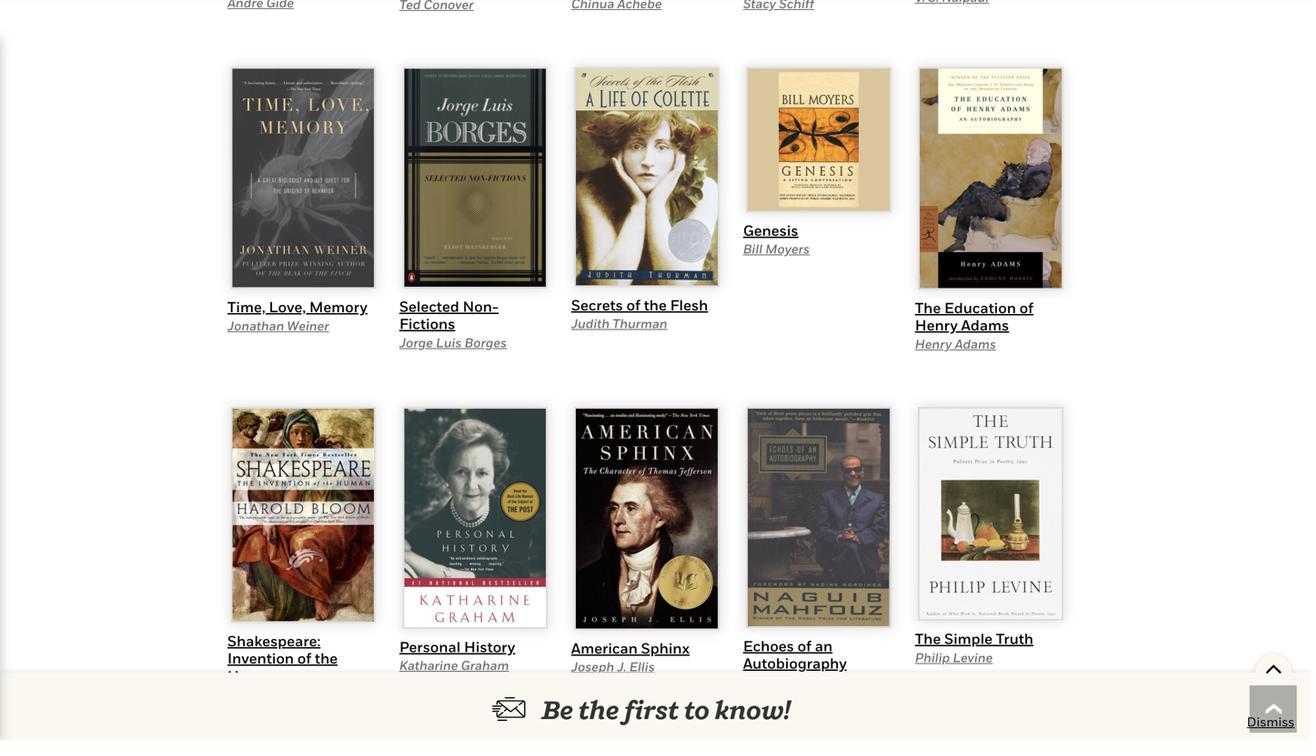 Task type: locate. For each thing, give the bounding box(es) containing it.
the
[[916, 299, 942, 316], [916, 630, 942, 647]]

sphinx
[[641, 640, 690, 657]]

0 vertical spatial the
[[916, 299, 942, 316]]

jorge luis borges link
[[400, 335, 507, 350]]

adams
[[962, 317, 1010, 334], [955, 336, 997, 351]]

time,
[[228, 298, 266, 316]]

truth
[[997, 630, 1034, 647]]

luis
[[436, 335, 462, 350]]

henry
[[916, 317, 958, 334], [916, 336, 952, 351]]

time, love, memory image
[[231, 67, 376, 289]]

the education of henry adams image
[[919, 67, 1064, 290]]

the right be
[[579, 695, 619, 725]]

flesh
[[671, 296, 709, 313]]

of up thurman
[[627, 296, 641, 313]]

the education of henry adams henry adams
[[916, 299, 1034, 351]]

the up henry adams link on the top right of page
[[916, 299, 942, 316]]

selected non-fictions image
[[403, 67, 548, 288]]

1 the from the top
[[916, 299, 942, 316]]

the
[[644, 296, 667, 313], [315, 650, 338, 667], [579, 695, 619, 725]]

henry down the education of henry adams link
[[916, 336, 952, 351]]

secrets
[[572, 296, 623, 313]]

genesis bill moyers
[[744, 222, 810, 256]]

american sphinx joseph j. ellis
[[572, 640, 690, 674]]

katharine
[[400, 658, 458, 673]]

1 horizontal spatial the
[[579, 695, 619, 725]]

the down shakespeare: on the bottom of page
[[315, 650, 338, 667]]

0 vertical spatial the
[[644, 296, 667, 313]]

henry adams link
[[916, 336, 997, 351]]

of inside echoes of an autobiography naguib mahfouz
[[798, 637, 812, 655]]

love,
[[269, 298, 306, 316]]

joseph
[[572, 659, 615, 674]]

the simple truth philip levine
[[916, 630, 1034, 665]]

of inside shakespeare: invention of the human
[[298, 650, 312, 667]]

history
[[464, 638, 516, 655]]

american sphinx link
[[572, 640, 690, 657]]

shakespeare:
[[228, 632, 321, 649]]

the up philip
[[916, 630, 942, 647]]

of
[[627, 296, 641, 313], [1020, 299, 1034, 316], [798, 637, 812, 655], [298, 650, 312, 667]]

personal history link
[[400, 638, 516, 655]]

time, love, memory jonathan weiner
[[228, 298, 368, 333]]

an
[[815, 637, 833, 655]]

1 vertical spatial henry
[[916, 336, 952, 351]]

0 horizontal spatial the
[[315, 650, 338, 667]]

1 vertical spatial the
[[916, 630, 942, 647]]

to
[[684, 695, 710, 725]]

dismiss
[[1248, 714, 1295, 729]]

naguib
[[744, 674, 788, 690]]

first
[[624, 695, 679, 725]]

secrets of the flesh link
[[572, 296, 709, 313]]

mahfouz
[[791, 674, 844, 690]]

secrets of the flesh judith thurman
[[572, 296, 709, 331]]

the inside the education of henry adams henry adams
[[916, 299, 942, 316]]

thurman
[[613, 316, 668, 331]]

american
[[572, 640, 638, 657]]

be
[[542, 695, 574, 725]]

1 vertical spatial the
[[315, 650, 338, 667]]

2 horizontal spatial the
[[644, 296, 667, 313]]

personal history katharine graham
[[400, 638, 516, 673]]

the education of henry adams link
[[916, 299, 1034, 334]]

autobiography
[[744, 655, 847, 672]]

the inside shakespeare: invention of the human
[[315, 650, 338, 667]]

jonathan weiner link
[[228, 318, 329, 333]]

selected non- fictions link
[[400, 298, 499, 332]]

2 the from the top
[[916, 630, 942, 647]]

adams down education
[[962, 317, 1010, 334]]

know!
[[715, 695, 791, 725]]

adams down the education of henry adams link
[[955, 336, 997, 351]]

of left "an" on the right bottom
[[798, 637, 812, 655]]

selected
[[400, 298, 460, 315]]

katharine graham link
[[400, 658, 509, 673]]

the inside the simple truth philip levine
[[916, 630, 942, 647]]

be the first to know!
[[542, 695, 791, 725]]

philip levine link
[[916, 650, 993, 665]]

of down shakespeare: on the bottom of page
[[298, 650, 312, 667]]

joseph j. ellis link
[[572, 659, 655, 674]]

bill
[[744, 241, 763, 256]]

weiner
[[287, 318, 329, 333]]

of right education
[[1020, 299, 1034, 316]]

0 vertical spatial henry
[[916, 317, 958, 334]]

of inside secrets of the flesh judith thurman
[[627, 296, 641, 313]]

invention
[[228, 650, 294, 667]]

the for the education of henry adams
[[916, 299, 942, 316]]

henry up henry adams link on the top right of page
[[916, 317, 958, 334]]

personal
[[400, 638, 461, 655]]

0 vertical spatial adams
[[962, 317, 1010, 334]]

the up thurman
[[644, 296, 667, 313]]



Task type: describe. For each thing, give the bounding box(es) containing it.
genesis image
[[747, 67, 892, 213]]

moyers
[[766, 241, 810, 256]]

levine
[[953, 650, 993, 665]]

education
[[945, 299, 1017, 316]]

simple
[[945, 630, 993, 647]]

judith thurman link
[[572, 316, 668, 331]]

jorge
[[400, 335, 433, 350]]

judith
[[572, 316, 610, 331]]

american sphinx image
[[575, 407, 720, 630]]

borges
[[465, 335, 507, 350]]

the inside secrets of the flesh judith thurman
[[644, 296, 667, 313]]

genesis
[[744, 222, 799, 239]]

dismiss link
[[1248, 713, 1295, 731]]

bill moyers link
[[744, 241, 810, 256]]

ellis
[[630, 659, 655, 674]]

shakespeare: invention of the human image
[[231, 407, 376, 623]]

memory
[[310, 298, 368, 316]]

echoes of an autobiography naguib mahfouz
[[744, 637, 847, 690]]

selected non- fictions jorge luis borges
[[400, 298, 507, 350]]

2 vertical spatial the
[[579, 695, 619, 725]]

2 henry from the top
[[916, 336, 952, 351]]

echoes of an autobiography link
[[744, 637, 847, 672]]

fictions
[[400, 315, 456, 332]]

1 vertical spatial adams
[[955, 336, 997, 351]]

the for the simple truth
[[916, 630, 942, 647]]

shakespeare: invention of the human
[[228, 632, 338, 684]]

the simple truth link
[[916, 630, 1034, 647]]

human
[[228, 667, 280, 684]]

graham
[[461, 658, 509, 673]]

echoes of an autobiography image
[[747, 407, 892, 628]]

echoes
[[744, 637, 795, 655]]

of inside the education of henry adams henry adams
[[1020, 299, 1034, 316]]

shakespeare: invention of the human link
[[228, 632, 338, 684]]

personal history image
[[403, 407, 548, 629]]

expand/collapse sign up banner image
[[1266, 655, 1283, 682]]

genesis link
[[744, 222, 799, 239]]

time, love, memory link
[[228, 298, 368, 316]]

non-
[[463, 298, 499, 315]]

philip
[[916, 650, 951, 665]]

the simple truth image
[[919, 407, 1064, 621]]

secrets of the flesh image
[[575, 67, 720, 287]]

jonathan
[[228, 318, 284, 333]]

1 henry from the top
[[916, 317, 958, 334]]

j.
[[618, 659, 627, 674]]



Task type: vqa. For each thing, say whether or not it's contained in the screenshot.
to on the bottom right of page
yes



